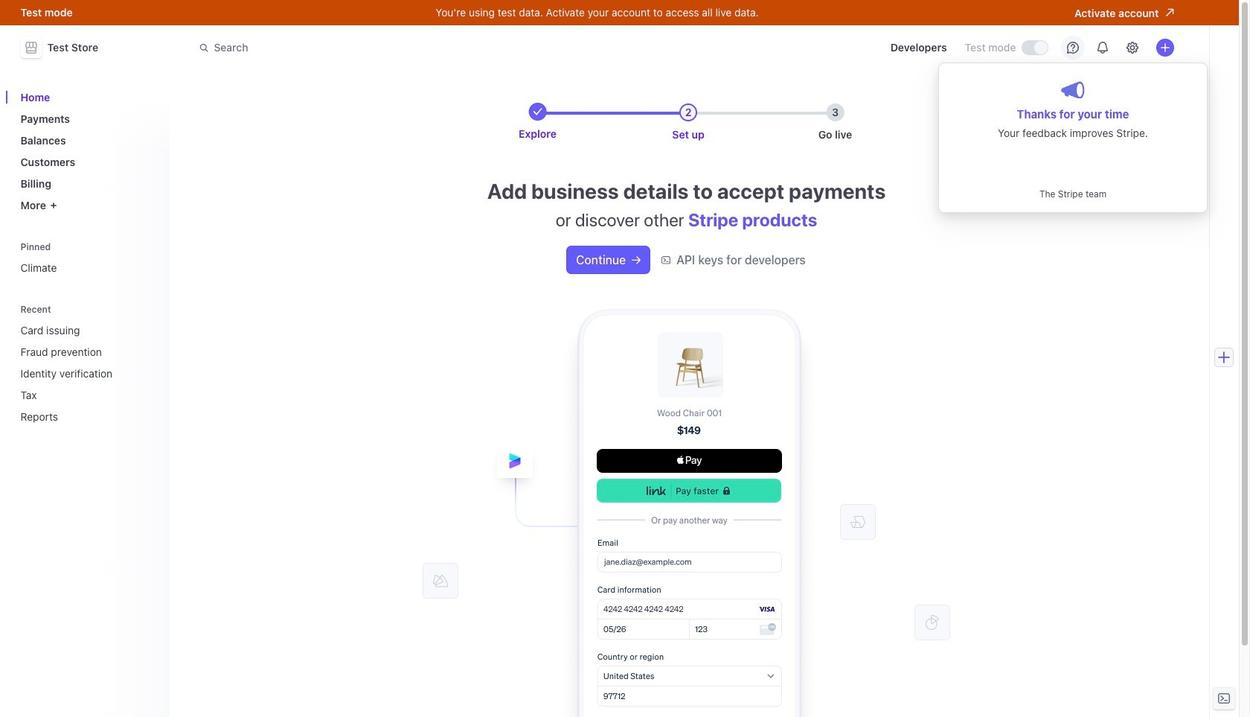 Task type: describe. For each thing, give the bounding box(es) containing it.
Search text field
[[190, 34, 610, 61]]

svg image
[[632, 256, 641, 265]]

core navigation links element
[[15, 85, 160, 217]]

notifications image
[[1097, 42, 1109, 54]]

help image
[[1067, 42, 1079, 54]]

2 recent element from the top
[[15, 318, 160, 429]]

1 recent element from the top
[[15, 299, 160, 429]]



Task type: locate. For each thing, give the bounding box(es) containing it.
pinned element
[[15, 236, 160, 280]]

Test mode checkbox
[[1023, 41, 1048, 54]]

recent element
[[15, 299, 160, 429], [15, 318, 160, 429]]

settings image
[[1127, 42, 1139, 54]]

clear history image
[[146, 305, 155, 314]]

edit pins image
[[146, 242, 155, 251]]

None search field
[[190, 34, 610, 61]]



Task type: vqa. For each thing, say whether or not it's contained in the screenshot.
pinned Element
yes



